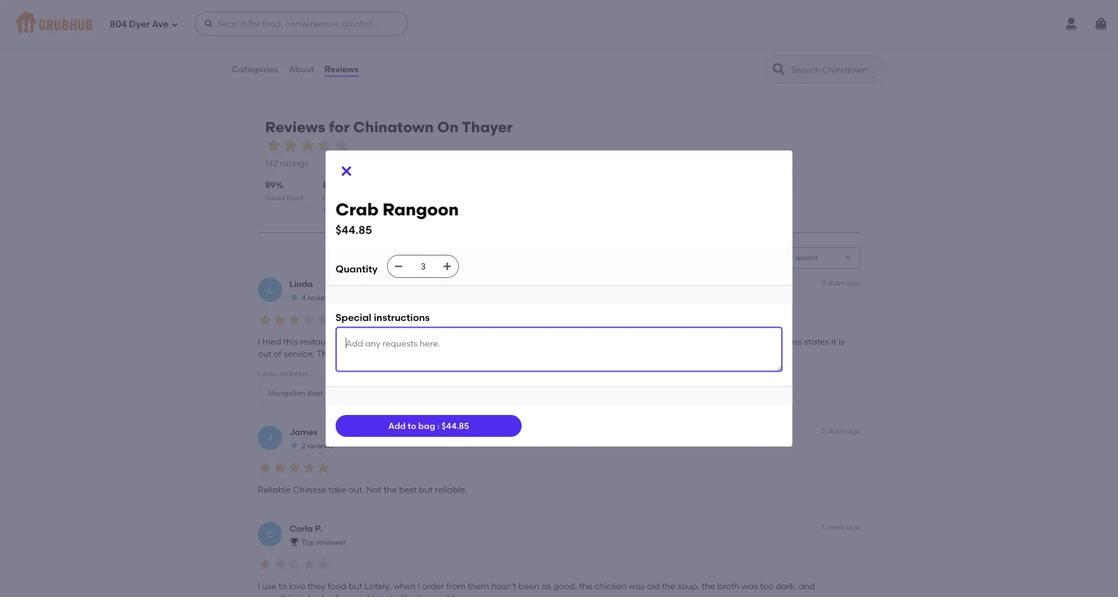 Task type: locate. For each thing, give the bounding box(es) containing it.
spring roll (2) button
[[517, 382, 598, 404]]

svg image right input item quantity number field
[[443, 262, 452, 271]]

the
[[694, 336, 709, 347], [317, 349, 332, 359]]

1 reviews from the top
[[308, 293, 334, 302]]

Search Chinatown On Thayer search field
[[790, 64, 883, 75]]

0 vertical spatial $44.85
[[336, 224, 372, 237]]

rangoon up add
[[381, 389, 413, 397]]

ratings for 100 ratings
[[624, 54, 652, 65]]

food down because
[[334, 349, 353, 359]]

1296 ratings
[[387, 54, 435, 65]]

as
[[389, 349, 399, 359], [425, 349, 434, 359], [542, 581, 551, 592]]

0 vertical spatial from
[[545, 349, 564, 359]]

1 vertical spatial linda
[[258, 370, 278, 378]]

0 vertical spatial them
[[566, 349, 588, 359]]

0 vertical spatial rangoon
[[383, 200, 459, 220]]

on inside 89 on time delivery
[[323, 193, 333, 202]]

1 vertical spatial reviews
[[265, 118, 325, 136]]

(2) inside button
[[480, 389, 490, 397]]

(2) right the egg at the bottom of page
[[480, 389, 490, 397]]

old left soup,
[[647, 581, 660, 592]]

0 horizontal spatial the
[[317, 349, 332, 359]]

1 horizontal spatial first
[[475, 336, 491, 347]]

:
[[437, 421, 440, 431]]

1 horizontal spatial on
[[437, 118, 459, 136]]

0 horizontal spatial them
[[468, 581, 489, 592]]

0 horizontal spatial on
[[323, 193, 333, 202]]

crab left correct order
[[336, 200, 379, 220]]

dark,
[[776, 581, 797, 592]]

0 vertical spatial time.
[[493, 336, 513, 347]]

1 horizontal spatial (2)
[[566, 389, 575, 397]]

crab rangoon button
[[350, 382, 435, 404]]

1 vertical spatial from
[[446, 581, 466, 592]]

the down 'restaurant'
[[317, 349, 332, 359]]

1 horizontal spatial it
[[831, 336, 837, 347]]

reviews for reviews
[[325, 64, 359, 74]]

delivery inside 89 on time delivery
[[323, 206, 350, 214]]

to left bag
[[408, 421, 416, 431]]

4.
[[685, 336, 692, 347]]

1 horizontal spatial but
[[419, 485, 433, 495]]

$6.99
[[466, 52, 484, 61]]

p.f.
[[249, 10, 265, 22]]

2 reviews from the top
[[307, 442, 334, 450]]

svg image inside main navigation navigation
[[204, 19, 213, 29]]

egg
[[450, 389, 464, 397]]

a
[[340, 594, 346, 598]]

40–55
[[466, 41, 487, 50]]

0 horizontal spatial roll
[[466, 389, 479, 397]]

it left is
[[831, 336, 837, 347]]

i
[[258, 336, 260, 347], [476, 349, 479, 359], [258, 581, 260, 592], [418, 581, 420, 592]]

order right when
[[422, 581, 444, 592]]

crab inside crab rangoon $44.85
[[336, 200, 379, 220]]

star icon image
[[387, 41, 397, 50], [397, 41, 406, 50], [406, 41, 416, 50], [416, 41, 426, 50], [426, 41, 435, 50], [426, 41, 435, 50], [604, 41, 614, 50], [614, 41, 623, 50], [623, 41, 633, 50], [633, 41, 643, 50], [633, 41, 643, 50], [643, 41, 652, 50], [821, 41, 831, 50], [831, 41, 840, 50], [840, 41, 850, 50], [850, 41, 860, 50], [850, 41, 860, 50], [860, 41, 870, 50], [265, 137, 282, 154], [282, 137, 299, 154], [299, 137, 316, 154], [316, 137, 333, 154], [316, 137, 333, 154], [333, 137, 350, 154], [289, 293, 299, 302], [258, 313, 272, 328], [272, 313, 287, 328], [287, 313, 302, 328], [302, 313, 316, 328], [316, 313, 331, 328], [289, 441, 299, 450], [258, 461, 272, 476], [272, 461, 287, 476], [287, 461, 302, 476], [302, 461, 316, 476], [316, 461, 331, 476], [258, 558, 272, 572], [272, 558, 287, 572], [287, 558, 302, 572], [302, 558, 316, 572], [316, 558, 331, 572]]

1 vertical spatial crab
[[361, 389, 379, 397]]

1 vertical spatial time.
[[454, 349, 474, 359]]

1 horizontal spatial $44.85
[[442, 421, 469, 431]]

0 vertical spatial order
[[380, 206, 399, 214]]

mongolian
[[268, 389, 306, 397]]

roll
[[466, 389, 479, 397], [552, 389, 565, 397]]

as right good
[[425, 349, 434, 359]]

1 horizontal spatial from
[[545, 349, 564, 359]]

4
[[302, 293, 306, 302]]

food up good
[[398, 336, 417, 347]]

1
[[822, 523, 824, 532]]

as right been
[[542, 581, 551, 592]]

spring
[[527, 389, 550, 397]]

1 vertical spatial to
[[278, 581, 287, 592]]

ratings right 148
[[841, 54, 870, 65]]

them down the items
[[566, 349, 588, 359]]

3 ago from the top
[[846, 523, 860, 532]]

2 min from the left
[[489, 41, 502, 50]]

30–45 min $3.99 delivery
[[249, 41, 296, 61]]

(2) right spring
[[566, 389, 575, 397]]

carla p.
[[289, 524, 322, 534]]

ratings for 1296 ratings
[[407, 54, 435, 65]]

0 vertical spatial reviews
[[325, 64, 359, 74]]

linda up 4
[[289, 279, 313, 289]]

0 horizontal spatial (2)
[[480, 389, 490, 397]]

reviews right 2
[[307, 442, 334, 450]]

crab for crab rangoon $44.85
[[336, 200, 379, 220]]

1 vertical spatial on
[[323, 193, 333, 202]]

soup,
[[678, 581, 700, 592]]

89
[[265, 180, 275, 190], [323, 180, 333, 190]]

time. up never
[[493, 336, 513, 347]]

30–45
[[249, 41, 270, 50]]

mixed
[[681, 389, 702, 397]]

first up will
[[475, 336, 491, 347]]

quantity
[[336, 263, 378, 275]]

l
[[268, 285, 272, 295]]

roll right spring
[[552, 389, 565, 397]]

1 horizontal spatial the
[[694, 336, 709, 347]]

the
[[383, 336, 396, 347], [460, 336, 473, 347], [384, 485, 397, 495], [579, 581, 593, 592], [662, 581, 676, 592], [702, 581, 715, 592]]

1 89 from the left
[[265, 180, 275, 190]]

reviews inside button
[[325, 64, 359, 74]]

on left thayer
[[437, 118, 459, 136]]

0 horizontal spatial 89
[[265, 180, 275, 190]]

the right not
[[384, 485, 397, 495]]

min down asian
[[272, 41, 285, 50]]

chinatown
[[353, 118, 434, 136]]

0 horizontal spatial it
[[416, 594, 421, 598]]

0 horizontal spatial min
[[272, 41, 285, 50]]

2 horizontal spatial as
[[542, 581, 551, 592]]

1 horizontal spatial 89
[[323, 180, 333, 190]]

(2) inside button
[[566, 389, 575, 397]]

1 vertical spatial them
[[468, 581, 489, 592]]

for inside i tried this restaurant because the food was fresh the first time. we paid for 6 items bought only received 4. the phone at this business states it is out of service. the food was not as good as first time. i will never order from them again. also very expensive
[[552, 336, 563, 347]]

too
[[760, 581, 774, 592]]

89 up good
[[265, 180, 275, 190]]

1 vertical spatial $44.85
[[442, 421, 469, 431]]

days right "5"
[[828, 427, 845, 435]]

delivery right $6.99
[[486, 52, 513, 61]]

ratings right the 142
[[280, 158, 309, 168]]

1 vertical spatial order
[[521, 349, 543, 359]]

food up a
[[328, 581, 347, 592]]

1 vertical spatial reviews
[[307, 442, 334, 450]]

this up 'service.'
[[283, 336, 298, 347]]

0 horizontal spatial $44.85
[[336, 224, 372, 237]]

the left soup,
[[662, 581, 676, 592]]

delivery up the about
[[268, 52, 296, 61]]

1 vertical spatial it
[[416, 594, 421, 598]]

89 right 89 good food
[[323, 180, 333, 190]]

0 horizontal spatial to
[[278, 581, 287, 592]]

svg image up time
[[339, 164, 354, 179]]

delivery right $2.99
[[702, 52, 730, 61]]

3 min from the left
[[706, 41, 719, 50]]

svg image
[[1094, 16, 1109, 31], [171, 21, 178, 28]]

reviews right 4
[[308, 293, 334, 302]]

roll inside button
[[552, 389, 565, 397]]

i use to love they food but lately, when i order from them hasn't been as good, the chicken was old the soup, the broth was too dark, and everything else had a weight taste like it was old
[[258, 581, 815, 598]]

0 horizontal spatial order
[[380, 206, 399, 214]]

1 this from the left
[[283, 336, 298, 347]]

0 vertical spatial on
[[437, 118, 459, 136]]

take
[[328, 485, 347, 495]]

search icon image
[[772, 62, 786, 77]]

1 horizontal spatial min
[[489, 41, 502, 50]]

rangoon inside crab rangoon $44.85
[[383, 200, 459, 220]]

0 horizontal spatial linda
[[258, 370, 278, 378]]

best
[[399, 485, 417, 495]]

ago right week
[[846, 523, 860, 532]]

on left time
[[323, 193, 333, 202]]

1 horizontal spatial svg image
[[1094, 16, 1109, 31]]

linda down out
[[258, 370, 278, 378]]

$44.85 down time
[[336, 224, 372, 237]]

1 vertical spatial days
[[828, 427, 845, 435]]

0 vertical spatial crab
[[336, 200, 379, 220]]

roll inside button
[[466, 389, 479, 397]]

0 vertical spatial to
[[408, 421, 416, 431]]

service.
[[284, 349, 315, 359]]

from
[[545, 349, 564, 359], [446, 581, 466, 592]]

100 ratings
[[608, 54, 652, 65]]

was down because
[[355, 349, 372, 359]]

roll for spring
[[552, 389, 565, 397]]

them inside i use to love they food but lately, when i order from them hasn't been as good, the chicken was old the soup, the broth was too dark, and everything else had a weight taste like it was old
[[468, 581, 489, 592]]

0 vertical spatial ago
[[846, 279, 860, 287]]

0 horizontal spatial from
[[446, 581, 466, 592]]

the right '4.'
[[694, 336, 709, 347]]

as inside i use to love they food but lately, when i order from them hasn't been as good, the chicken was old the soup, the broth was too dark, and everything else had a weight taste like it was old
[[542, 581, 551, 592]]

crab
[[336, 200, 379, 220], [361, 389, 379, 397]]

them left hasn't
[[468, 581, 489, 592]]

min inside 40–55 min $6.99 delivery
[[489, 41, 502, 50]]

ago right "5"
[[846, 427, 860, 435]]

order inside i tried this restaurant because the food was fresh the first time. we paid for 6 items bought only received 4. the phone at this business states it is out of service. the food was not as good as first time. i will never order from them again. also very expensive
[[521, 349, 543, 359]]

crab inside button
[[361, 389, 379, 397]]

mongolian beef
[[268, 389, 323, 397]]

trophy icon image
[[289, 537, 299, 547]]

broth
[[717, 581, 740, 592]]

89 inside 89 on time delivery
[[323, 180, 333, 190]]

time. down fresh
[[454, 349, 474, 359]]

1 ago from the top
[[846, 279, 860, 287]]

delivery down time
[[323, 206, 350, 214]]

as right not
[[389, 349, 399, 359]]

food right good
[[287, 193, 303, 202]]

out
[[258, 349, 272, 359]]

we
[[515, 336, 529, 347]]

0 vertical spatial for
[[329, 118, 350, 136]]

first down fresh
[[436, 349, 452, 359]]

but up weight
[[349, 581, 363, 592]]

0 vertical spatial but
[[419, 485, 433, 495]]

they
[[308, 581, 326, 592]]

i right when
[[418, 581, 420, 592]]

svg image
[[204, 19, 213, 29], [339, 164, 354, 179], [394, 262, 404, 271], [443, 262, 452, 271]]

0 vertical spatial old
[[647, 581, 660, 592]]

order down correct
[[380, 206, 399, 214]]

i left will
[[476, 349, 479, 359]]

1 horizontal spatial linda
[[289, 279, 313, 289]]

it right like
[[416, 594, 421, 598]]

rangoon inside button
[[381, 389, 413, 397]]

0 horizontal spatial first
[[436, 349, 452, 359]]

3
[[822, 279, 826, 287]]

ago right 3
[[846, 279, 860, 287]]

0 vertical spatial reviews
[[308, 293, 334, 302]]

ratings right 100
[[624, 54, 652, 65]]

1 horizontal spatial this
[[751, 336, 765, 347]]

ratings
[[407, 54, 435, 65], [624, 54, 652, 65], [841, 54, 870, 65], [280, 158, 309, 168]]

never
[[496, 349, 518, 359]]

this
[[283, 336, 298, 347], [751, 336, 765, 347]]

days for reliable chinese take out. not the best but reliable.
[[828, 427, 845, 435]]

j
[[267, 433, 273, 443]]

about button
[[288, 47, 315, 91]]

reviews up 142 ratings
[[265, 118, 325, 136]]

expensive
[[657, 349, 697, 359]]

2 horizontal spatial min
[[706, 41, 719, 50]]

plus icon image
[[328, 390, 335, 397]]

instructions
[[374, 312, 430, 324]]

from left hasn't
[[446, 581, 466, 592]]

0 vertical spatial days
[[828, 279, 845, 287]]

1 days from the top
[[828, 279, 845, 287]]

2 roll from the left
[[552, 389, 565, 397]]

also
[[618, 349, 635, 359]]

it inside i use to love they food but lately, when i order from them hasn't been as good, the chicken was old the soup, the broth was too dark, and everything else had a weight taste like it was old
[[416, 594, 421, 598]]

2 reviews
[[302, 442, 334, 450]]

3 days ago
[[822, 279, 860, 287]]

for left chinatown
[[329, 118, 350, 136]]

order down paid
[[521, 349, 543, 359]]

0 vertical spatial linda
[[289, 279, 313, 289]]

this right 'at'
[[751, 336, 765, 347]]

for
[[329, 118, 350, 136], [552, 336, 563, 347]]

(2) for egg roll (2)
[[480, 389, 490, 397]]

100
[[608, 54, 622, 65]]

1 min from the left
[[272, 41, 285, 50]]

egg roll (2) button
[[440, 382, 512, 404]]

delivery inside 25–40 min $2.99 delivery
[[702, 52, 730, 61]]

time
[[335, 193, 351, 202]]

2 days from the top
[[828, 427, 845, 435]]

crab rangoon $44.85
[[336, 200, 459, 237]]

crab right plus icon
[[361, 389, 379, 397]]

special instructions
[[336, 312, 430, 324]]

from down paid
[[545, 349, 564, 359]]

0 horizontal spatial time.
[[454, 349, 474, 359]]

special
[[336, 312, 372, 324]]

the right good,
[[579, 581, 593, 592]]

1 vertical spatial for
[[552, 336, 563, 347]]

89 inside 89 good food
[[265, 180, 275, 190]]

min inside 25–40 min $2.99 delivery
[[706, 41, 719, 50]]

about
[[289, 64, 314, 74]]

$2.99
[[683, 52, 701, 61]]

time.
[[493, 336, 513, 347], [454, 349, 474, 359]]

rangoon
[[383, 200, 459, 220], [381, 389, 413, 397]]

rangoon up input item quantity number field
[[383, 200, 459, 220]]

delivery inside 30–45 min $3.99 delivery
[[268, 52, 296, 61]]

1 vertical spatial but
[[349, 581, 363, 592]]

i left tried
[[258, 336, 260, 347]]

1 vertical spatial ago
[[846, 427, 860, 435]]

148
[[826, 54, 839, 65]]

0 horizontal spatial old
[[442, 594, 455, 598]]

p.f. chang's
[[249, 10, 307, 22]]

1 horizontal spatial for
[[552, 336, 563, 347]]

min for 1296 ratings
[[272, 41, 285, 50]]

p.f. chang's link
[[249, 9, 435, 23]]

but right 'best'
[[419, 485, 433, 495]]

days right 3
[[828, 279, 845, 287]]

w/
[[669, 389, 679, 397]]

2 vertical spatial order
[[422, 581, 444, 592]]

142 ratings
[[265, 158, 309, 168]]

1 vertical spatial rangoon
[[381, 389, 413, 397]]

89 for 89 good food
[[265, 180, 275, 190]]

reviews right the about
[[325, 64, 359, 74]]

roll right the egg at the bottom of page
[[466, 389, 479, 397]]

2 89 from the left
[[323, 180, 333, 190]]

ratings right the 1296
[[407, 54, 435, 65]]

min right 40–55
[[489, 41, 502, 50]]

them
[[566, 349, 588, 359], [468, 581, 489, 592]]

bought
[[596, 336, 626, 347]]

days
[[828, 279, 845, 287], [828, 427, 845, 435]]

to up everything
[[278, 581, 287, 592]]

rangoon for crab rangoon $44.85
[[383, 200, 459, 220]]

1 (2) from the left
[[480, 389, 490, 397]]

min
[[272, 41, 285, 50], [489, 41, 502, 50], [706, 41, 719, 50]]

old right like
[[442, 594, 455, 598]]

svg image left subscription pass image
[[204, 19, 213, 29]]

142
[[265, 158, 278, 168]]

1 vertical spatial first
[[436, 349, 452, 359]]

1 horizontal spatial them
[[566, 349, 588, 359]]

at
[[740, 336, 749, 347]]

$44.85 right :
[[442, 421, 469, 431]]

min right "25–40"
[[706, 41, 719, 50]]

0 vertical spatial it
[[831, 336, 837, 347]]

good
[[401, 349, 423, 359]]

order inside i use to love they food but lately, when i order from them hasn't been as good, the chicken was old the soup, the broth was too dark, and everything else had a weight taste like it was old
[[422, 581, 444, 592]]

0 horizontal spatial this
[[283, 336, 298, 347]]

1 roll from the left
[[466, 389, 479, 397]]

2 vertical spatial ago
[[846, 523, 860, 532]]

the up not
[[383, 336, 396, 347]]

0 horizontal spatial but
[[349, 581, 363, 592]]

1 vertical spatial old
[[442, 594, 455, 598]]

1 horizontal spatial time.
[[493, 336, 513, 347]]

2 horizontal spatial order
[[521, 349, 543, 359]]

food inside 89 good food
[[287, 193, 303, 202]]

1 horizontal spatial as
[[425, 349, 434, 359]]

delivery inside 40–55 min $6.99 delivery
[[486, 52, 513, 61]]

2 (2) from the left
[[566, 389, 575, 397]]

1 horizontal spatial roll
[[552, 389, 565, 397]]

for left "6"
[[552, 336, 563, 347]]

but
[[419, 485, 433, 495], [349, 581, 363, 592]]

min inside 30–45 min $3.99 delivery
[[272, 41, 285, 50]]

1 horizontal spatial order
[[422, 581, 444, 592]]

phone
[[711, 336, 738, 347]]



Task type: describe. For each thing, give the bounding box(es) containing it.
ratings for 142 ratings
[[280, 158, 309, 168]]

Input item quantity number field
[[410, 256, 437, 278]]

days for i tried this restaurant because the food was fresh the first time. we paid for 6 items bought only received 4. the phone at this business states it is out of service. the food was not as good as first time. i will never order from them again. also very expensive
[[828, 279, 845, 287]]

everything
[[258, 594, 301, 598]]

ratings for 148 ratings
[[841, 54, 870, 65]]

delivery for 30–45
[[268, 52, 296, 61]]

because
[[345, 336, 381, 347]]

6
[[565, 336, 570, 347]]

804 dyer ave
[[110, 19, 169, 30]]

veggies
[[704, 389, 732, 397]]

2
[[302, 442, 306, 450]]

0 horizontal spatial for
[[329, 118, 350, 136]]

ago for is
[[846, 279, 860, 287]]

and
[[799, 581, 815, 592]]

top
[[302, 538, 315, 547]]

reviews for reviews for chinatown on thayer
[[265, 118, 325, 136]]

mongolian beef button
[[258, 382, 346, 404]]

add to bag : $44.85
[[388, 421, 469, 431]]

use
[[262, 581, 276, 592]]

i left use
[[258, 581, 260, 592]]

the right soup,
[[702, 581, 715, 592]]

crab for crab rangoon
[[361, 389, 379, 397]]

2 this from the left
[[751, 336, 765, 347]]

will
[[481, 349, 494, 359]]

reviews for james
[[307, 442, 334, 450]]

bag
[[418, 421, 435, 431]]

delivery for 40–55
[[486, 52, 513, 61]]

asian
[[266, 26, 286, 35]]

fresh
[[438, 336, 458, 347]]

0 horizontal spatial as
[[389, 349, 399, 359]]

subscription pass image
[[249, 26, 261, 35]]

ago for and
[[846, 523, 860, 532]]

$3.99
[[249, 52, 267, 61]]

categories
[[232, 64, 278, 74]]

5 days ago
[[822, 427, 860, 435]]

good
[[265, 193, 285, 202]]

delivery for 25–40
[[702, 52, 730, 61]]

$44.85 inside crab rangoon $44.85
[[336, 224, 372, 237]]

again.
[[590, 349, 616, 359]]

Special instructions text field
[[336, 327, 783, 372]]

beef
[[307, 389, 323, 397]]

spring roll (2)
[[527, 389, 575, 397]]

good,
[[553, 581, 577, 592]]

148 ratings
[[826, 54, 870, 65]]

ave
[[152, 19, 169, 30]]

correct
[[380, 193, 407, 202]]

1 horizontal spatial old
[[647, 581, 660, 592]]

else
[[303, 594, 320, 598]]

but inside i use to love they food but lately, when i order from them hasn't been as good, the chicken was old the soup, the broth was too dark, and everything else had a weight taste like it was old
[[349, 581, 363, 592]]

not
[[366, 485, 381, 495]]

89 for 89 on time delivery
[[323, 180, 333, 190]]

crab rangoon
[[361, 389, 413, 397]]

was right chicken
[[629, 581, 645, 592]]

like
[[401, 594, 414, 598]]

0 horizontal spatial svg image
[[171, 21, 178, 28]]

1 week ago
[[822, 523, 860, 532]]

only
[[628, 336, 645, 347]]

week
[[826, 523, 845, 532]]

40–55 min $6.99 delivery
[[466, 41, 513, 61]]

tried
[[262, 336, 281, 347]]

them inside i tried this restaurant because the food was fresh the first time. we paid for 6 items bought only received 4. the phone at this business states it is out of service. the food was not as good as first time. i will never order from them again. also very expensive
[[566, 349, 588, 359]]

order inside correct order
[[380, 206, 399, 214]]

from inside i tried this restaurant because the food was fresh the first time. we paid for 6 items bought only received 4. the phone at this business states it is out of service. the food was not as good as first time. i will never order from them again. also very expensive
[[545, 349, 564, 359]]

food inside i use to love they food but lately, when i order from them hasn't been as good, the chicken was old the soup, the broth was too dark, and everything else had a weight taste like it was old
[[328, 581, 347, 592]]

804
[[110, 19, 127, 30]]

25–40 min $2.99 delivery
[[683, 41, 730, 61]]

top reviewer
[[302, 538, 346, 547]]

linda for linda ordered:
[[258, 370, 278, 378]]

delivery for 89
[[323, 206, 350, 214]]

jumbo shrimp. w/ mixed veggies button
[[603, 382, 754, 404]]

reliable.
[[435, 485, 468, 495]]

4 reviews
[[302, 293, 334, 302]]

0 vertical spatial the
[[694, 336, 709, 347]]

89 good food
[[265, 180, 303, 202]]

to inside i use to love they food but lately, when i order from them hasn't been as good, the chicken was old the soup, the broth was too dark, and everything else had a weight taste like it was old
[[278, 581, 287, 592]]

restaurant
[[300, 336, 343, 347]]

was right like
[[423, 594, 440, 598]]

love
[[289, 581, 306, 592]]

the right fresh
[[460, 336, 473, 347]]

was up good
[[419, 336, 436, 347]]

weight
[[348, 594, 376, 598]]

min for 148 ratings
[[706, 41, 719, 50]]

was left too
[[742, 581, 758, 592]]

rangoon for crab rangoon
[[381, 389, 413, 397]]

out.
[[349, 485, 364, 495]]

0 vertical spatial first
[[475, 336, 491, 347]]

linda ordered:
[[258, 370, 309, 378]]

(2) for spring roll (2)
[[566, 389, 575, 397]]

from inside i use to love they food but lately, when i order from them hasn't been as good, the chicken was old the soup, the broth was too dark, and everything else had a weight taste like it was old
[[446, 581, 466, 592]]

linda for linda
[[289, 279, 313, 289]]

hasn't
[[491, 581, 516, 592]]

reviewer
[[316, 538, 346, 547]]

taste
[[378, 594, 399, 598]]

1 horizontal spatial to
[[408, 421, 416, 431]]

1296
[[387, 54, 405, 65]]

chicken
[[595, 581, 627, 592]]

reliable chinese take out. not the best but reliable.
[[258, 485, 468, 495]]

correct order
[[380, 193, 407, 214]]

reviews for linda
[[308, 293, 334, 302]]

it inside i tried this restaurant because the food was fresh the first time. we paid for 6 items bought only received 4. the phone at this business states it is out of service. the food was not as good as first time. i will never order from them again. also very expensive
[[831, 336, 837, 347]]

chinese
[[293, 485, 326, 495]]

1 vertical spatial the
[[317, 349, 332, 359]]

received
[[647, 336, 683, 347]]

chang's
[[267, 10, 307, 22]]

jumbo shrimp. w/ mixed veggies
[[613, 389, 732, 397]]

paid
[[531, 336, 550, 347]]

svg image left input item quantity number field
[[394, 262, 404, 271]]

main navigation navigation
[[0, 0, 1118, 47]]

25–40
[[683, 41, 704, 50]]

2 ago from the top
[[846, 427, 860, 435]]

when
[[393, 581, 416, 592]]

min for 100 ratings
[[489, 41, 502, 50]]

states
[[804, 336, 829, 347]]

not
[[374, 349, 387, 359]]

89 on time delivery
[[323, 180, 351, 214]]

reviews button
[[324, 47, 359, 91]]

i tried this restaurant because the food was fresh the first time. we paid for 6 items bought only received 4. the phone at this business states it is out of service. the food was not as good as first time. i will never order from them again. also very expensive
[[258, 336, 845, 359]]

very
[[637, 349, 655, 359]]

roll for egg
[[466, 389, 479, 397]]

been
[[519, 581, 540, 592]]



Task type: vqa. For each thing, say whether or not it's contained in the screenshot.
the topmost The
yes



